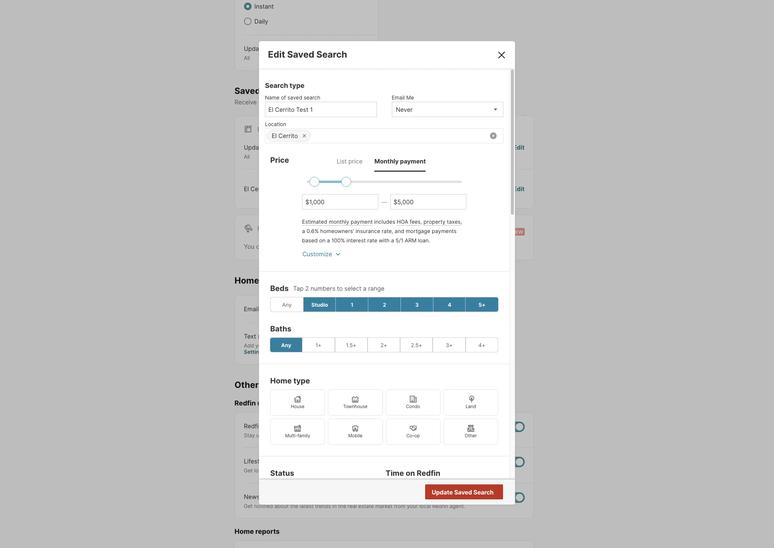 Task type: locate. For each thing, give the bounding box(es) containing it.
edit saved search
[[268, 49, 347, 60]]

hoa
[[397, 219, 408, 225]]

trends
[[315, 503, 331, 510]]

1 vertical spatial 1
[[351, 302, 354, 308]]

1 vertical spatial in
[[333, 503, 337, 510]]

0 vertical spatial get
[[244, 468, 253, 474]]

0 horizontal spatial searches
[[263, 86, 302, 96]]

multi-
[[285, 433, 298, 439]]

0 vertical spatial for
[[257, 126, 269, 133]]

local inside lifestyle & tips get local insights, home improvement tips, style and design resources.
[[254, 468, 266, 474]]

tools
[[312, 432, 324, 439]]

Name of saved search text field
[[269, 106, 374, 113]]

tap
[[293, 285, 304, 293]]

list box inside edit saved search dialog
[[392, 102, 504, 117]]

from up about
[[277, 493, 290, 501]]

—
[[381, 198, 387, 206]]

on up the customize button
[[319, 237, 326, 244]]

1 vertical spatial search
[[265, 82, 288, 90]]

0 vertical spatial edit
[[268, 49, 285, 60]]

1.5+ radio
[[335, 338, 368, 353]]

how
[[360, 432, 370, 439]]

0 vertical spatial payment
[[400, 158, 426, 165]]

emails
[[261, 380, 288, 390]]

2 for from the top
[[257, 225, 269, 232]]

, a
[[302, 219, 462, 234]]

0 horizontal spatial el
[[244, 185, 249, 193]]

your right 'market'
[[407, 503, 418, 510]]

updates
[[257, 400, 285, 408]]

update down for sale
[[244, 144, 265, 151]]

1 horizontal spatial el
[[272, 132, 277, 140]]

for for for rent
[[257, 225, 269, 232]]

payment inside monthly payment element
[[400, 158, 426, 165]]

0 vertical spatial in
[[305, 342, 310, 349]]

for left the sale
[[257, 126, 269, 133]]

rent
[[271, 225, 287, 232]]

1 vertical spatial cerrito
[[251, 185, 270, 193]]

update types all down daily
[[244, 45, 282, 61]]

1 for from the top
[[257, 126, 269, 133]]

a left 5/1 in the top right of the page
[[391, 237, 394, 244]]

% down homeowners'
[[341, 237, 345, 244]]

2 horizontal spatial your
[[407, 503, 418, 510]]

other right connect
[[465, 433, 477, 439]]

option group containing house
[[270, 390, 498, 445]]

a right sell
[[405, 432, 408, 439]]

agent. inside redfin news stay up to date on redfin's tools and features, how to buy or sell a home, and connect with an agent.
[[478, 432, 494, 439]]

home inside edit saved search dialog
[[270, 377, 292, 386]]

email inside edit saved search dialog
[[392, 94, 405, 101]]

1 get from the top
[[244, 468, 253, 474]]

fees
[[410, 219, 421, 225]]

1 vertical spatial local
[[420, 503, 431, 510]]

Instant radio
[[244, 3, 251, 10]]

estate
[[359, 503, 374, 510]]

estimated
[[302, 219, 327, 225]]

home for home tours
[[235, 276, 259, 286]]

to left select
[[337, 285, 343, 293]]

0 vertical spatial other
[[235, 380, 259, 390]]

1 vertical spatial edit button
[[513, 185, 525, 194]]

redfin inside redfin news stay up to date on redfin's tools and features, how to buy or sell a home, and connect with an agent.
[[244, 423, 262, 430]]

search for update saved search
[[474, 489, 494, 497]]

and inside lifestyle & tips get local insights, home improvement tips, style and design resources.
[[364, 468, 373, 474]]

get
[[244, 468, 253, 474], [244, 503, 253, 510]]

0 horizontal spatial in
[[305, 342, 310, 349]]

1 horizontal spatial ,
[[461, 219, 462, 225]]

the left real
[[338, 503, 346, 510]]

Any checkbox
[[270, 297, 304, 312]]

el inside edit saved search dialog
[[272, 132, 277, 140]]

a left 100
[[327, 237, 330, 244]]

2 vertical spatial your
[[407, 503, 418, 510]]

redfin up stay
[[244, 423, 262, 430]]

from right 'market'
[[394, 503, 406, 510]]

to inside edit saved search dialog
[[337, 285, 343, 293]]

co-
[[407, 433, 415, 439]]

1 horizontal spatial payment
[[400, 158, 426, 165]]

% down "estimated"
[[315, 228, 319, 234]]

0 horizontal spatial your
[[256, 342, 266, 349]]

tap 2 numbers to select a range
[[293, 285, 385, 293]]

None checkbox
[[345, 332, 369, 342], [501, 457, 525, 468], [345, 332, 369, 342], [501, 457, 525, 468]]

2 horizontal spatial search
[[474, 489, 494, 497]]

location element
[[265, 117, 500, 128]]

on left preferred
[[333, 99, 340, 106]]

payment right monthly
[[400, 158, 426, 165]]

1 vertical spatial agent.
[[450, 503, 465, 510]]

update types all down for sale
[[244, 144, 282, 160]]

1 vertical spatial el
[[244, 185, 249, 193]]

in left 1+
[[305, 342, 310, 349]]

email for email
[[244, 305, 259, 313]]

None checkbox
[[501, 422, 525, 432], [501, 493, 525, 503], [501, 422, 525, 432], [501, 493, 525, 503]]

time on redfin
[[386, 469, 441, 478]]

1 vertical spatial update
[[244, 144, 265, 151]]

0 horizontal spatial %
[[315, 228, 319, 234]]

search inside button
[[474, 489, 494, 497]]

1 vertical spatial any
[[281, 342, 291, 348]]

1 vertical spatial update types all
[[244, 144, 282, 160]]

baths
[[270, 325, 292, 334]]

types down daily
[[266, 45, 282, 52]]

cerrito left test
[[251, 185, 270, 193]]

2 vertical spatial option group
[[270, 390, 498, 445]]

type up house checkbox
[[294, 377, 310, 386]]

your up settings
[[256, 342, 266, 349]]

other up 'redfin updates'
[[235, 380, 259, 390]]

0 vertical spatial edit button
[[513, 143, 525, 160]]

0 horizontal spatial search
[[304, 94, 320, 101]]

none search field inside edit saved search dialog
[[311, 129, 503, 144]]

to left buy
[[372, 432, 377, 439]]

with left an
[[459, 432, 469, 439]]

instant
[[254, 3, 274, 10]]

1 vertical spatial your
[[256, 342, 266, 349]]

local down time on redfin
[[420, 503, 431, 510]]

2 vertical spatial update
[[432, 489, 453, 497]]

any inside radio
[[281, 342, 291, 348]]

1 horizontal spatial 1
[[351, 302, 354, 308]]

name of saved search
[[265, 94, 320, 101]]

0 vertical spatial agent.
[[478, 432, 494, 439]]

1 vertical spatial type
[[294, 377, 310, 386]]

other inside option
[[465, 433, 477, 439]]

1 horizontal spatial from
[[394, 503, 406, 510]]

for sale
[[257, 126, 286, 133]]

home
[[235, 276, 259, 286], [270, 377, 292, 386], [235, 528, 254, 536]]

of
[[281, 94, 286, 101]]

your inside 'saved searches receive timely notifications based on your preferred search filters.'
[[342, 99, 354, 106]]

update
[[244, 45, 265, 52], [244, 144, 265, 151], [432, 489, 453, 497]]

edit button
[[513, 143, 525, 160], [513, 185, 525, 194]]

2 checkbox
[[368, 297, 401, 312]]

your
[[342, 99, 354, 106], [256, 342, 266, 349], [407, 503, 418, 510]]

for
[[381, 243, 389, 250]]

2 update types all from the top
[[244, 144, 282, 160]]

1 vertical spatial home
[[270, 377, 292, 386]]

1 horizontal spatial email
[[392, 94, 405, 101]]

home left reports
[[235, 528, 254, 536]]

0 vertical spatial searches
[[263, 86, 302, 96]]

Enter max text field
[[394, 198, 463, 206]]

search inside dialog
[[304, 94, 320, 101]]

5+ checkbox
[[466, 297, 499, 312]]

2 types from the top
[[266, 144, 282, 151]]

saved inside 'saved searches receive timely notifications based on your preferred search filters.'
[[235, 86, 261, 96]]

sale
[[271, 126, 286, 133]]

4
[[448, 302, 452, 308]]

2 right 'tap'
[[305, 285, 309, 293]]

customize button
[[302, 245, 343, 260]]

el down location
[[272, 132, 277, 140]]

any for 1+
[[281, 342, 291, 348]]

a
[[302, 228, 305, 234], [327, 237, 330, 244], [391, 237, 394, 244], [363, 285, 367, 293], [405, 432, 408, 439]]

searches
[[263, 86, 302, 96], [307, 243, 333, 250]]

1 horizontal spatial local
[[420, 503, 431, 510]]

search left me
[[384, 99, 403, 106]]

rentals
[[390, 243, 409, 250]]

home up updates
[[270, 377, 292, 386]]

resources.
[[393, 468, 419, 474]]

0 vertical spatial update types all
[[244, 45, 282, 61]]

0 vertical spatial all
[[244, 55, 250, 61]]

time
[[386, 469, 404, 478]]

for left rent
[[257, 225, 269, 232]]

newsletter
[[244, 493, 275, 501]]

1 vertical spatial for
[[257, 225, 269, 232]]

type up saved
[[290, 82, 305, 90]]

local down lifestyle
[[254, 468, 266, 474]]

1+ radio
[[302, 338, 335, 353]]

property
[[424, 219, 446, 225]]

0 vertical spatial 2
[[305, 285, 309, 293]]

1 horizontal spatial other
[[465, 433, 477, 439]]

redfin inside edit saved search dialog
[[417, 469, 441, 478]]

on right date
[[283, 432, 289, 439]]

redfin updates
[[235, 400, 285, 408]]

type
[[290, 82, 305, 90], [294, 377, 310, 386]]

2 , from the left
[[461, 219, 462, 225]]

Townhouse checkbox
[[328, 390, 383, 416]]

all left 'price'
[[244, 154, 250, 160]]

features,
[[337, 432, 358, 439]]

real
[[348, 503, 357, 510]]

insights,
[[267, 468, 288, 474]]

0 vertical spatial el
[[272, 132, 277, 140]]

1 vertical spatial with
[[459, 432, 469, 439]]

1 vertical spatial based
[[302, 237, 318, 244]]

1 vertical spatial email
[[244, 305, 259, 313]]

, right the property
[[461, 219, 462, 225]]

3+ radio
[[433, 338, 466, 353]]

update inside button
[[432, 489, 453, 497]]

2 edit button from the top
[[513, 185, 525, 194]]

4+ radio
[[466, 338, 498, 353]]

a left 0.6
[[302, 228, 305, 234]]

in inside newsletter from my agent get notified about the latest trends in the real estate market from your local redfin agent.
[[333, 503, 337, 510]]

maximum price slider
[[342, 177, 351, 187]]

1 horizontal spatial to
[[337, 285, 343, 293]]

2
[[305, 285, 309, 293], [383, 302, 386, 308]]

1 horizontal spatial the
[[338, 503, 346, 510]]

update down daily radio
[[244, 45, 265, 52]]

saved
[[288, 94, 302, 101]]

account settings
[[244, 342, 333, 355]]

1 vertical spatial other
[[465, 433, 477, 439]]

0 vertical spatial local
[[254, 468, 266, 474]]

cerrito
[[279, 132, 298, 140], [251, 185, 270, 193]]

tips,
[[339, 468, 349, 474]]

update types all
[[244, 45, 282, 61], [244, 144, 282, 160]]

Other checkbox
[[444, 419, 498, 445]]

0 horizontal spatial other
[[235, 380, 259, 390]]

the down my
[[290, 503, 298, 510]]

newsletter from my agent get notified about the latest trends in the real estate market from your local redfin agent.
[[244, 493, 465, 510]]

update left no
[[432, 489, 453, 497]]

2 horizontal spatial to
[[372, 432, 377, 439]]

cerrito left the remove el cerrito image
[[279, 132, 298, 140]]

1 vertical spatial payment
[[351, 219, 373, 225]]

in right trends
[[333, 503, 337, 510]]

1 vertical spatial 2
[[383, 302, 386, 308]]

home reports
[[235, 528, 280, 536]]

3+
[[446, 342, 453, 348]]

1 horizontal spatial in
[[333, 503, 337, 510]]

0 horizontal spatial the
[[290, 503, 298, 510]]

an
[[471, 432, 477, 439]]

any inside option
[[282, 302, 292, 308]]

el cerrito test 1
[[244, 185, 288, 193]]

list box
[[392, 102, 504, 117]]

1 horizontal spatial 2
[[383, 302, 386, 308]]

2 down range
[[383, 302, 386, 308]]

el left test
[[244, 185, 249, 193]]

1 horizontal spatial search
[[384, 99, 403, 106]]

1 the from the left
[[290, 503, 298, 510]]

to right up
[[264, 432, 269, 439]]

0 vertical spatial 1
[[286, 185, 288, 193]]

option group for baths
[[270, 338, 498, 353]]

all
[[244, 55, 250, 61], [244, 154, 250, 160]]

1 horizontal spatial your
[[342, 99, 354, 106]]

1 vertical spatial %
[[341, 237, 345, 244]]

0 vertical spatial from
[[277, 493, 290, 501]]

agent.
[[478, 432, 494, 439], [450, 503, 465, 510]]

1 all from the top
[[244, 55, 250, 61]]

and up 5/1 in the top right of the page
[[395, 228, 404, 234]]

agent. down the update saved search
[[450, 503, 465, 510]]

rate,
[[382, 228, 393, 234]]

0 horizontal spatial ,
[[421, 219, 422, 225]]

test
[[272, 185, 284, 193]]

agent. right an
[[478, 432, 494, 439]]

, up mortgage
[[421, 219, 422, 225]]

home left tours
[[235, 276, 259, 286]]

0 vertical spatial type
[[290, 82, 305, 90]]

email up text
[[244, 305, 259, 313]]

email left me
[[392, 94, 405, 101]]

search up the name of saved search text field
[[304, 94, 320, 101]]

option group
[[270, 297, 499, 312], [270, 338, 498, 353], [270, 390, 498, 445]]

monthly payment element
[[375, 151, 426, 172]]

1 inside 1 checkbox
[[351, 302, 354, 308]]

0 vertical spatial search
[[317, 49, 347, 60]]

0 vertical spatial home
[[235, 276, 259, 286]]

saved inside button
[[454, 489, 472, 497]]

lifestyle & tips get local insights, home improvement tips, style and design resources.
[[244, 458, 419, 474]]

taxes
[[447, 219, 461, 225]]

remove el cerrito image
[[302, 134, 307, 138]]

Daily radio
[[244, 18, 251, 25]]

redfin down the update saved search
[[432, 503, 448, 510]]

email me
[[392, 94, 414, 101]]

get down lifestyle
[[244, 468, 253, 474]]

1 vertical spatial option group
[[270, 338, 498, 353]]

payment up 'insurance'
[[351, 219, 373, 225]]

based
[[314, 99, 331, 106], [302, 237, 318, 244]]

all down daily radio
[[244, 55, 250, 61]]

and right op
[[426, 432, 436, 439]]

update saved search button
[[425, 485, 503, 500]]

0 vertical spatial %
[[315, 228, 319, 234]]

1 horizontal spatial search
[[317, 49, 347, 60]]

0 horizontal spatial search
[[265, 82, 288, 90]]

op
[[415, 433, 420, 439]]

based inside the % homeowners' insurance rate, and mortgage payments based on a
[[302, 237, 318, 244]]

0 horizontal spatial email
[[244, 305, 259, 313]]

edit
[[268, 49, 285, 60], [513, 144, 525, 151], [513, 185, 525, 193]]

types up 'price'
[[266, 144, 282, 151]]

your left preferred
[[342, 99, 354, 106]]

0 horizontal spatial local
[[254, 468, 266, 474]]

0 horizontal spatial payment
[[351, 219, 373, 225]]

2 get from the top
[[244, 503, 253, 510]]

1 horizontal spatial %
[[341, 237, 345, 244]]

1 down select
[[351, 302, 354, 308]]

0 vertical spatial email
[[392, 94, 405, 101]]

0 vertical spatial based
[[314, 99, 331, 106]]

0 horizontal spatial with
[[379, 237, 390, 244]]

notified
[[254, 503, 273, 510]]

0 horizontal spatial agent.
[[450, 503, 465, 510]]

mobile
[[348, 433, 363, 439]]

1 vertical spatial searches
[[307, 243, 333, 250]]

1 vertical spatial get
[[244, 503, 253, 510]]

0 vertical spatial cerrito
[[279, 132, 298, 140]]

1 right test
[[286, 185, 288, 193]]

0 vertical spatial option group
[[270, 297, 499, 312]]

with down rate,
[[379, 237, 390, 244]]

a inside , a
[[302, 228, 305, 234]]

on right time
[[406, 469, 415, 478]]

1 horizontal spatial agent.
[[478, 432, 494, 439]]

Co-op checkbox
[[386, 419, 441, 445]]

and right style
[[364, 468, 373, 474]]

% homeowners' insurance rate, and mortgage payments based on a
[[302, 228, 457, 244]]

0 vertical spatial any
[[282, 302, 292, 308]]

text (sms)
[[244, 333, 275, 340]]

None search field
[[311, 129, 503, 144]]

insurance
[[356, 228, 380, 234]]

based right notifications
[[314, 99, 331, 106]]

redfin news stay up to date on redfin's tools and features, how to buy or sell a home, and connect with an agent.
[[244, 423, 494, 439]]

about
[[275, 503, 289, 510]]

email for email me
[[392, 94, 405, 101]]

your inside newsletter from my agent get notified about the latest trends in the real estate market from your local redfin agent.
[[407, 503, 418, 510]]

5/1
[[396, 237, 403, 244]]

other for other
[[465, 433, 477, 439]]

cerrito inside edit saved search dialog
[[279, 132, 298, 140]]

redfin right time
[[417, 469, 441, 478]]

1 horizontal spatial cerrito
[[279, 132, 298, 140]]

1 vertical spatial all
[[244, 154, 250, 160]]

news
[[264, 423, 279, 430]]

and
[[395, 228, 404, 234], [326, 432, 335, 439], [426, 432, 436, 439], [364, 468, 373, 474]]

1 vertical spatial types
[[266, 144, 282, 151]]

based down 0.6
[[302, 237, 318, 244]]

0 horizontal spatial cerrito
[[251, 185, 270, 193]]

get down newsletter
[[244, 503, 253, 510]]



Task type: vqa. For each thing, say whether or not it's contained in the screenshot.
Name of saved search "text box"
yes



Task type: describe. For each thing, give the bounding box(es) containing it.
4 checkbox
[[433, 297, 466, 312]]

100
[[332, 237, 341, 244]]

redfin's
[[291, 432, 311, 439]]

type for search type
[[290, 82, 305, 90]]

home tours
[[235, 276, 284, 286]]

on inside the % homeowners' insurance rate, and mortgage payments based on a
[[319, 237, 326, 244]]

2+ radio
[[368, 338, 400, 353]]

Multi-family checkbox
[[270, 419, 325, 445]]

name
[[265, 94, 280, 101]]

settings
[[244, 349, 266, 355]]

2.5+
[[411, 342, 422, 348]]

a inside redfin news stay up to date on redfin's tools and features, how to buy or sell a home, and connect with an agent.
[[405, 432, 408, 439]]

2.5+ radio
[[400, 338, 433, 353]]

100 % interest rate with a 5/1 arm loan.
[[332, 237, 430, 244]]

lifestyle
[[244, 458, 268, 466]]

get inside newsletter from my agent get notified about the latest trends in the real estate market from your local redfin agent.
[[244, 503, 253, 510]]

on right always
[[362, 305, 369, 313]]

results
[[473, 489, 493, 497]]

saved searches receive timely notifications based on your preferred search filters.
[[235, 86, 422, 106]]

you can create saved searches while searching for rentals .
[[244, 243, 411, 250]]

notifications
[[277, 99, 312, 106]]

home for home type
[[270, 377, 292, 386]]

edit saved search element
[[268, 49, 488, 60]]

edit inside dialog
[[268, 49, 285, 60]]

Any radio
[[270, 338, 303, 353]]

2 the from the left
[[338, 503, 346, 510]]

Mobile checkbox
[[328, 419, 383, 445]]

always
[[340, 305, 360, 313]]

monthly payment
[[375, 158, 426, 165]]

2 all from the top
[[244, 154, 250, 160]]

estimated monthly payment includes hoa fees , property taxes
[[302, 219, 461, 225]]

with inside edit saved search dialog
[[379, 237, 390, 244]]

can
[[256, 243, 266, 250]]

on inside 'saved searches receive timely notifications based on your preferred search filters.'
[[333, 99, 340, 106]]

based inside 'saved searches receive timely notifications based on your preferred search filters.'
[[314, 99, 331, 106]]

condo
[[406, 404, 420, 410]]

option group for home type
[[270, 390, 498, 445]]

timely
[[259, 99, 276, 106]]

1.5+
[[346, 342, 356, 348]]

cerrito for el cerrito test 1
[[251, 185, 270, 193]]

minimum price slider
[[310, 177, 320, 187]]

cerrito for el cerrito
[[279, 132, 298, 140]]

select
[[345, 285, 362, 293]]

el for el cerrito
[[272, 132, 277, 140]]

other for other emails
[[235, 380, 259, 390]]

0 horizontal spatial 1
[[286, 185, 288, 193]]

and right tools
[[326, 432, 335, 439]]

date
[[271, 432, 282, 439]]

no results
[[464, 489, 493, 497]]

improvement
[[305, 468, 337, 474]]

create
[[268, 243, 286, 250]]

connect
[[437, 432, 457, 439]]

2 inside checkbox
[[383, 302, 386, 308]]

or
[[389, 432, 394, 439]]

list price element
[[337, 151, 363, 172]]

searching
[[351, 243, 379, 250]]

2 vertical spatial edit
[[513, 185, 525, 193]]

type for home type
[[294, 377, 310, 386]]

tours
[[261, 276, 284, 286]]

family
[[298, 433, 310, 439]]

.
[[409, 243, 411, 250]]

0 vertical spatial update
[[244, 45, 265, 52]]

, inside , a
[[461, 219, 462, 225]]

clear input button
[[490, 133, 497, 139]]

Studio checkbox
[[303, 297, 336, 312]]

search for edit saved search
[[317, 49, 347, 60]]

account
[[311, 342, 333, 349]]

on inside redfin news stay up to date on redfin's tools and features, how to buy or sell a home, and connect with an agent.
[[283, 432, 289, 439]]

4+
[[479, 342, 485, 348]]

mortgage
[[406, 228, 431, 234]]

location
[[265, 121, 286, 127]]

beds
[[270, 284, 289, 293]]

Enter min text field
[[306, 198, 375, 206]]

payments
[[432, 228, 457, 234]]

includes
[[374, 219, 395, 225]]

stay
[[244, 432, 255, 439]]

2+
[[381, 342, 387, 348]]

name of saved search element
[[265, 91, 373, 102]]

get inside lifestyle & tips get local insights, home improvement tips, style and design resources.
[[244, 468, 253, 474]]

price
[[349, 158, 363, 165]]

numbers
[[311, 285, 335, 293]]

search inside 'saved searches receive timely notifications based on your preferred search filters.'
[[384, 99, 403, 106]]

5+
[[479, 302, 486, 308]]

redfin down 'other emails'
[[235, 400, 256, 408]]

agent
[[301, 493, 318, 501]]

3 checkbox
[[401, 297, 434, 312]]

multi-family
[[285, 433, 310, 439]]

my
[[291, 493, 300, 501]]

for for for sale
[[257, 126, 269, 133]]

searches inside 'saved searches receive timely notifications based on your preferred search filters.'
[[263, 86, 302, 96]]

a left range
[[363, 285, 367, 293]]

home for home reports
[[235, 528, 254, 536]]

1 checkbox
[[336, 297, 369, 312]]

filters.
[[405, 99, 422, 106]]

(sms)
[[258, 333, 275, 340]]

text
[[244, 333, 256, 340]]

1 , from the left
[[421, 219, 422, 225]]

with inside redfin news stay up to date on redfin's tools and features, how to buy or sell a home, and connect with an agent.
[[459, 432, 469, 439]]

1 vertical spatial from
[[394, 503, 406, 510]]

while
[[335, 243, 350, 250]]

1 types from the top
[[266, 45, 282, 52]]

preferred
[[356, 99, 382, 106]]

market
[[376, 503, 393, 510]]

0 horizontal spatial from
[[277, 493, 290, 501]]

1 vertical spatial edit
[[513, 144, 525, 151]]

edit saved search dialog
[[259, 41, 515, 549]]

email me element
[[392, 91, 500, 102]]

and inside the % homeowners' insurance rate, and mortgage payments based on a
[[395, 228, 404, 234]]

add
[[244, 342, 254, 349]]

daily
[[254, 18, 268, 25]]

sell
[[395, 432, 404, 439]]

you
[[244, 243, 255, 250]]

for rent
[[257, 225, 287, 232]]

buy
[[378, 432, 387, 439]]

1 edit button from the top
[[513, 143, 525, 160]]

co-op
[[407, 433, 420, 439]]

Condo checkbox
[[386, 390, 441, 416]]

style
[[351, 468, 362, 474]]

home type
[[270, 377, 310, 386]]

search type
[[265, 82, 305, 90]]

update saved search
[[432, 489, 494, 497]]

redfin inside newsletter from my agent get notified about the latest trends in the real estate market from your local redfin agent.
[[432, 503, 448, 510]]

el for el cerrito test 1
[[244, 185, 249, 193]]

price
[[270, 156, 289, 165]]

number
[[285, 342, 304, 349]]

House checkbox
[[270, 390, 325, 416]]

up
[[256, 432, 263, 439]]

studio
[[311, 302, 328, 308]]

no
[[464, 489, 472, 497]]

% inside the % homeowners' insurance rate, and mortgage payments based on a
[[315, 228, 319, 234]]

land
[[466, 404, 476, 410]]

Land checkbox
[[444, 390, 498, 416]]

a inside the % homeowners' insurance rate, and mortgage payments based on a
[[327, 237, 330, 244]]

1 update types all from the top
[[244, 45, 282, 61]]

homeowners'
[[320, 228, 354, 234]]

local inside newsletter from my agent get notified about the latest trends in the real estate market from your local redfin agent.
[[420, 503, 431, 510]]

agent. inside newsletter from my agent get notified about the latest trends in the real estate market from your local redfin agent.
[[450, 503, 465, 510]]

phone
[[268, 342, 283, 349]]

0 horizontal spatial to
[[264, 432, 269, 439]]

list price
[[337, 158, 363, 165]]

any for studio
[[282, 302, 292, 308]]

me
[[407, 94, 414, 101]]

1 horizontal spatial searches
[[307, 243, 333, 250]]

always on
[[340, 305, 369, 313]]



